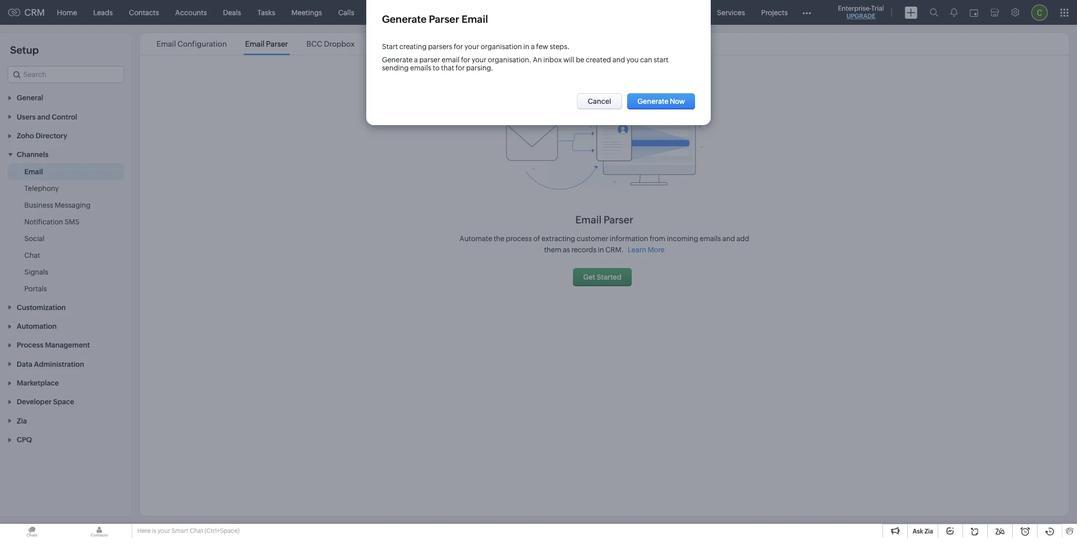 Task type: describe. For each thing, give the bounding box(es) containing it.
you
[[627, 56, 639, 64]]

intelligence
[[479, 40, 521, 48]]

here
[[137, 528, 151, 535]]

start
[[654, 56, 669, 64]]

ask zia
[[913, 528, 934, 535]]

and inside "automate the process of extracting customer information from incoming emails and add them as records in crm."
[[723, 235, 736, 243]]

1 vertical spatial a
[[414, 56, 418, 64]]

email inside channels region
[[24, 168, 43, 176]]

be
[[576, 56, 585, 64]]

few
[[537, 43, 549, 51]]

generate for generate now
[[638, 97, 669, 105]]

social
[[24, 235, 44, 243]]

for right that
[[456, 64, 465, 72]]

is
[[152, 528, 156, 535]]

parser for learn more
[[604, 214, 634, 226]]

tasks
[[258, 8, 275, 16]]

home link
[[49, 0, 85, 25]]

customer
[[577, 235, 609, 243]]

zia
[[925, 528, 934, 535]]

email configuration
[[157, 40, 227, 48]]

to
[[433, 64, 440, 72]]

services
[[718, 8, 746, 16]]

generate now
[[638, 97, 685, 105]]

meetings link
[[284, 0, 330, 25]]

calls link
[[330, 0, 363, 25]]

get
[[584, 273, 596, 281]]

setup
[[10, 44, 39, 56]]

inbox
[[544, 56, 562, 64]]

process
[[506, 235, 532, 243]]

for up email
[[454, 43, 463, 51]]

for right email
[[461, 56, 471, 64]]

parser inside list
[[266, 40, 288, 48]]

in inside start creating parsers for your organisation in a few steps. generate a parser email for your organisation. an inbox will be created and you can start sending emails to that for parsing.
[[524, 43, 530, 51]]

email up email intelligence link at the left
[[462, 13, 488, 25]]

social link
[[24, 234, 44, 244]]

generate now button
[[628, 93, 696, 110]]

1 vertical spatial email parser
[[576, 214, 634, 226]]

emails inside "automate the process of extracting customer information from incoming emails and add them as records in crm."
[[700, 235, 722, 243]]

contacts image
[[67, 524, 131, 538]]

channels region
[[0, 164, 132, 298]]

get started
[[584, 273, 622, 281]]

enterprise-
[[839, 5, 872, 12]]

projects
[[762, 8, 788, 16]]

bcc dropbox link
[[305, 40, 357, 48]]

leads link
[[85, 0, 121, 25]]

will
[[564, 56, 575, 64]]

chat link
[[24, 251, 40, 261]]

and inside start creating parsers for your organisation in a few steps. generate a parser email for your organisation. an inbox will be created and you can start sending emails to that for parsing.
[[613, 56, 626, 64]]

accounts link
[[167, 0, 215, 25]]

bcc
[[307, 40, 323, 48]]

business
[[24, 201, 53, 210]]

email configuration link
[[155, 40, 229, 48]]

learn more
[[628, 246, 665, 254]]

2 vertical spatial your
[[158, 528, 170, 535]]

portals
[[24, 285, 47, 293]]

parsing.
[[467, 64, 494, 72]]

records
[[572, 246, 597, 254]]

signals
[[24, 268, 48, 276]]

telephony
[[24, 185, 59, 193]]

(ctrl+space)
[[205, 528, 240, 535]]

1 horizontal spatial a
[[531, 43, 535, 51]]

deliverability
[[394, 40, 440, 48]]

creating
[[400, 43, 427, 51]]

email left configuration
[[157, 40, 176, 48]]

crm link
[[8, 7, 45, 18]]

configuration
[[178, 40, 227, 48]]

products link
[[451, 0, 497, 25]]

started
[[597, 273, 622, 281]]

deals link
[[215, 0, 249, 25]]

channels button
[[0, 145, 132, 164]]

automate
[[460, 235, 493, 243]]

create menu image
[[905, 6, 918, 19]]

reports link
[[363, 0, 405, 25]]

information
[[610, 235, 649, 243]]

analytics link
[[405, 0, 451, 25]]

signals link
[[24, 267, 48, 278]]

tasks link
[[249, 0, 284, 25]]



Task type: locate. For each thing, give the bounding box(es) containing it.
a down creating
[[414, 56, 418, 64]]

contacts
[[129, 8, 159, 16]]

0 vertical spatial a
[[531, 43, 535, 51]]

upgrade
[[847, 13, 876, 20]]

0 horizontal spatial email parser
[[245, 40, 288, 48]]

0 vertical spatial chat
[[24, 252, 40, 260]]

1 vertical spatial chat
[[190, 528, 203, 535]]

2 vertical spatial generate
[[638, 97, 669, 105]]

home
[[57, 8, 77, 16]]

cancel
[[588, 97, 612, 105]]

email intelligence link
[[457, 40, 522, 48]]

business messaging link
[[24, 200, 91, 211]]

1 vertical spatial emails
[[700, 235, 722, 243]]

start creating parsers for your organisation in a few steps. generate a parser email for your organisation. an inbox will be created and you can start sending emails to that for parsing.
[[382, 43, 669, 72]]

calls
[[339, 8, 355, 16]]

start
[[382, 43, 398, 51]]

email parser inside list
[[245, 40, 288, 48]]

email link
[[24, 167, 43, 177]]

notification sms
[[24, 218, 80, 226]]

in inside "automate the process of extracting customer information from incoming emails and add them as records in crm."
[[598, 246, 604, 254]]

crm
[[24, 7, 45, 18]]

reports
[[371, 8, 397, 16]]

emails inside start creating parsers for your organisation in a few steps. generate a parser email for your organisation. an inbox will be created and you can start sending emails to that for parsing.
[[410, 64, 432, 72]]

dropbox
[[324, 40, 355, 48]]

your right is
[[158, 528, 170, 535]]

1 horizontal spatial email parser
[[576, 214, 634, 226]]

now
[[670, 97, 685, 105]]

them
[[545, 246, 562, 254]]

chat right smart
[[190, 528, 203, 535]]

chat
[[24, 252, 40, 260], [190, 528, 203, 535]]

crm.
[[606, 246, 624, 254]]

channels
[[17, 151, 49, 159]]

sending
[[382, 64, 409, 72]]

smart
[[172, 528, 189, 535]]

generate parser email
[[382, 13, 488, 25]]

your up parsing.
[[465, 43, 480, 51]]

parsers
[[428, 43, 453, 51]]

can
[[641, 56, 653, 64]]

a left few
[[531, 43, 535, 51]]

chat inside channels region
[[24, 252, 40, 260]]

get started button
[[574, 268, 632, 286]]

incoming
[[667, 235, 699, 243]]

email
[[442, 56, 460, 64]]

parser down "tasks"
[[266, 40, 288, 48]]

0 vertical spatial in
[[524, 43, 530, 51]]

2 vertical spatial parser
[[604, 214, 634, 226]]

that
[[441, 64, 454, 72]]

list
[[148, 33, 530, 55]]

projects link
[[754, 0, 797, 25]]

portals link
[[24, 284, 47, 294]]

telephony link
[[24, 184, 59, 194]]

learn
[[628, 246, 647, 254]]

contacts link
[[121, 0, 167, 25]]

email parser link
[[244, 40, 290, 48]]

as
[[563, 246, 570, 254]]

organisation
[[481, 43, 522, 51]]

1 vertical spatial and
[[723, 235, 736, 243]]

in
[[524, 43, 530, 51], [598, 246, 604, 254]]

1 vertical spatial your
[[472, 56, 487, 64]]

notification
[[24, 218, 63, 226]]

an
[[533, 56, 542, 64]]

0 horizontal spatial a
[[414, 56, 418, 64]]

for
[[454, 43, 463, 51], [461, 56, 471, 64], [456, 64, 465, 72]]

chats image
[[0, 524, 64, 538]]

generate inside start creating parsers for your organisation in a few steps. generate a parser email for your organisation. an inbox will be created and you can start sending emails to that for parsing.
[[382, 56, 413, 64]]

0 horizontal spatial parser
[[266, 40, 288, 48]]

1 horizontal spatial parser
[[429, 13, 460, 25]]

0 vertical spatial your
[[465, 43, 480, 51]]

extracting
[[542, 235, 576, 243]]

email down channels
[[24, 168, 43, 176]]

parser
[[420, 56, 441, 64]]

0 vertical spatial generate
[[382, 13, 427, 25]]

leads
[[93, 8, 113, 16]]

created
[[586, 56, 612, 64]]

email parser down tasks "link"
[[245, 40, 288, 48]]

email up sending
[[373, 40, 393, 48]]

2 horizontal spatial parser
[[604, 214, 634, 226]]

0 horizontal spatial emails
[[410, 64, 432, 72]]

email down "tasks"
[[245, 40, 265, 48]]

email deliverability link
[[372, 40, 442, 48]]

generate inside button
[[638, 97, 669, 105]]

0 vertical spatial emails
[[410, 64, 432, 72]]

generate down start
[[382, 56, 413, 64]]

email parser up customer
[[576, 214, 634, 226]]

1 horizontal spatial and
[[723, 235, 736, 243]]

from
[[650, 235, 666, 243]]

add
[[737, 235, 750, 243]]

enterprise-trial upgrade
[[839, 5, 885, 20]]

chat down social
[[24, 252, 40, 260]]

parser for generate a parser email for your organisation. an inbox will be created and you can start sending emails to that for parsing.
[[429, 13, 460, 25]]

of
[[534, 235, 540, 243]]

trial
[[872, 5, 885, 12]]

generate up email deliverability
[[382, 13, 427, 25]]

generate
[[382, 13, 427, 25], [382, 56, 413, 64], [638, 97, 669, 105]]

emails right the incoming
[[700, 235, 722, 243]]

and left "you"
[[613, 56, 626, 64]]

0 horizontal spatial and
[[613, 56, 626, 64]]

accounts
[[175, 8, 207, 16]]

email up email
[[458, 40, 478, 48]]

1 vertical spatial in
[[598, 246, 604, 254]]

meetings
[[292, 8, 322, 16]]

services link
[[709, 0, 754, 25]]

notification sms link
[[24, 217, 80, 227]]

business messaging
[[24, 201, 91, 210]]

0 horizontal spatial chat
[[24, 252, 40, 260]]

1 horizontal spatial emails
[[700, 235, 722, 243]]

and left add
[[723, 235, 736, 243]]

parser up parsers
[[429, 13, 460, 25]]

emails
[[410, 64, 432, 72], [700, 235, 722, 243]]

1 vertical spatial generate
[[382, 56, 413, 64]]

products
[[459, 8, 489, 16]]

your down email intelligence link at the left
[[472, 56, 487, 64]]

more
[[648, 246, 665, 254]]

1 horizontal spatial in
[[598, 246, 604, 254]]

0 horizontal spatial in
[[524, 43, 530, 51]]

1 horizontal spatial chat
[[190, 528, 203, 535]]

bcc dropbox
[[307, 40, 355, 48]]

generate for generate parser email
[[382, 13, 427, 25]]

in left few
[[524, 43, 530, 51]]

organisation.
[[488, 56, 532, 64]]

list containing email configuration
[[148, 33, 530, 55]]

ask
[[913, 528, 924, 535]]

parser up 'information'
[[604, 214, 634, 226]]

generate left now
[[638, 97, 669, 105]]

0 vertical spatial and
[[613, 56, 626, 64]]

deals
[[223, 8, 241, 16]]

analytics
[[413, 8, 443, 16]]

create menu element
[[899, 0, 924, 25]]

0 vertical spatial parser
[[429, 13, 460, 25]]

email
[[462, 13, 488, 25], [157, 40, 176, 48], [245, 40, 265, 48], [373, 40, 393, 48], [458, 40, 478, 48], [24, 168, 43, 176], [576, 214, 602, 226]]

the
[[494, 235, 505, 243]]

sms
[[65, 218, 80, 226]]

emails left the to
[[410, 64, 432, 72]]

1 vertical spatial parser
[[266, 40, 288, 48]]

email up customer
[[576, 214, 602, 226]]

0 vertical spatial email parser
[[245, 40, 288, 48]]

in left crm. on the top right
[[598, 246, 604, 254]]

steps.
[[550, 43, 570, 51]]



Task type: vqa. For each thing, say whether or not it's contained in the screenshot.
'Links' icon on the right top of the page
no



